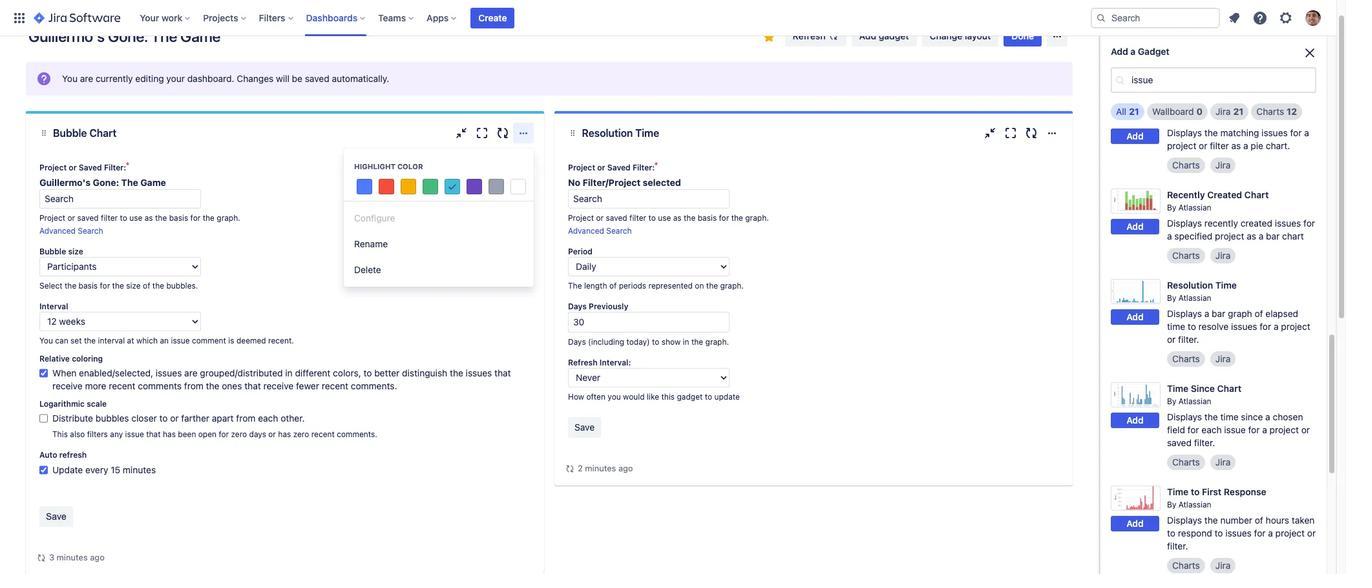 Task type: vqa. For each thing, say whether or not it's contained in the screenshot.


Task type: locate. For each thing, give the bounding box(es) containing it.
atlassian down recently at the top right of page
[[1179, 203, 1212, 213]]

by down pie
[[1168, 112, 1177, 122]]

hours
[[1266, 515, 1290, 526]]

filter. for to
[[1168, 541, 1189, 552]]

you for you are currently editing your dashboard. changes will be saved automatically.
[[62, 73, 78, 84]]

1 horizontal spatial you
[[62, 73, 78, 84]]

of right length
[[610, 281, 617, 291]]

jira down recently
[[1216, 250, 1231, 261]]

better
[[374, 368, 400, 379]]

1 horizontal spatial advanced
[[568, 226, 604, 236]]

are inside the when enabled/selected, issues are grouped/distributed in different colors, to better distinguish the issues that receive more recent comments from the ones that receive fewer recent comments.
[[184, 368, 198, 379]]

refresh resolution time image
[[1024, 125, 1040, 141]]

chart right "since"
[[1218, 383, 1242, 394]]

pie chart by atlassian displays the matching issues for a project or filter as a pie chart.
[[1168, 99, 1310, 151]]

Blue radio
[[355, 177, 374, 197]]

time
[[636, 127, 660, 139], [1216, 280, 1237, 291], [1168, 383, 1189, 394], [1168, 487, 1189, 498]]

1 21 from the left
[[1129, 106, 1140, 117]]

time left since
[[1221, 412, 1239, 423]]

0 vertical spatial days
[[568, 302, 587, 312]]

filter. for since
[[1195, 438, 1216, 449]]

ago right 2
[[619, 464, 633, 474]]

chart down the currently
[[89, 127, 117, 139]]

1 vertical spatial gadget
[[677, 392, 703, 402]]

highlight color group
[[344, 149, 534, 206]]

refresh
[[59, 451, 87, 460]]

minimize resolution time image
[[983, 125, 998, 141]]

0 vertical spatial gadget
[[879, 30, 909, 41]]

each inside time since chart by atlassian displays the time since a chosen field for each issue for a project or saved filter.
[[1202, 425, 1222, 436]]

jira software image
[[34, 10, 120, 26], [34, 10, 120, 26]]

1 vertical spatial filter.
[[1195, 438, 1216, 449]]

1 horizontal spatial filter
[[630, 213, 647, 223]]

are down comment
[[184, 368, 198, 379]]

0 horizontal spatial filter
[[101, 213, 118, 223]]

project or saved filter:
[[39, 163, 126, 173], [568, 163, 655, 173]]

star guillermo's gone: the game image
[[761, 29, 777, 45]]

you inside the bubble chart region
[[39, 336, 53, 346]]

add button for recently created chart
[[1111, 219, 1160, 235]]

in inside 'by atlassian jira issue labels in a gadget'
[[1236, 50, 1243, 61]]

4 add button from the top
[[1111, 310, 1160, 325]]

colors,
[[333, 368, 361, 379]]

an arrow curved in a circular way on the button that refreshes the dashboard image inside the bubble chart region
[[36, 553, 47, 563]]

or inside time since chart by atlassian displays the time since a chosen field for each issue for a project or saved filter.
[[1302, 425, 1311, 436]]

1 horizontal spatial project or saved filter:
[[568, 163, 655, 173]]

an arrow curved in a circular way on the button that refreshes the dashboard image for bubble chart
[[36, 553, 47, 563]]

more actions for bubble chart gadget image
[[516, 125, 531, 141]]

jira for to
[[1216, 560, 1231, 571]]

1 vertical spatial ago
[[90, 553, 105, 563]]

days down length
[[568, 302, 587, 312]]

1 has from the left
[[163, 430, 176, 440]]

teams button
[[374, 7, 419, 28]]

1 horizontal spatial refresh
[[793, 30, 826, 41]]

0 horizontal spatial receive
[[52, 381, 83, 392]]

jira up created
[[1216, 160, 1231, 171]]

auto
[[39, 451, 57, 460]]

0 vertical spatial resolution
[[582, 127, 633, 139]]

displays up specified
[[1168, 218, 1203, 229]]

close icon image
[[1303, 45, 1318, 61]]

add up pie chart image
[[1127, 53, 1144, 64]]

0 vertical spatial refresh
[[793, 30, 826, 41]]

1 horizontal spatial use
[[658, 213, 671, 223]]

charts down respond
[[1173, 560, 1200, 571]]

filter: for time
[[633, 163, 655, 173]]

filter inside pie chart by atlassian displays the matching issues for a project or filter as a pie chart.
[[1210, 140, 1229, 151]]

charts for created
[[1173, 250, 1200, 261]]

receive
[[52, 381, 83, 392], [264, 381, 294, 392]]

1 saved from the left
[[79, 163, 102, 173]]

0 horizontal spatial in
[[285, 368, 293, 379]]

gadget down help icon
[[1253, 50, 1284, 61]]

filter: inside the bubble chart region
[[104, 163, 126, 173]]

configure button
[[344, 206, 534, 231]]

2 days from the top
[[568, 337, 586, 347]]

advanced inside the bubble chart region
[[39, 226, 76, 236]]

filter. down respond
[[1168, 541, 1189, 552]]

5 add button from the top
[[1111, 413, 1160, 429]]

0 horizontal spatial advanced
[[39, 226, 76, 236]]

guillermo's down bubble chart
[[39, 177, 91, 188]]

1 horizontal spatial advanced search link
[[568, 226, 632, 236]]

zero down other.
[[293, 430, 309, 440]]

displays
[[1168, 127, 1203, 138], [1168, 218, 1203, 229], [1168, 308, 1203, 319], [1168, 412, 1203, 423], [1168, 515, 1203, 526]]

from up the farther
[[184, 381, 204, 392]]

add button down 'recently created chart' image
[[1111, 219, 1160, 235]]

work
[[162, 12, 182, 23]]

1 horizontal spatial that
[[245, 381, 261, 392]]

6 atlassian from the top
[[1179, 500, 1212, 510]]

1 filter: from the left
[[104, 163, 126, 173]]

ago right 3
[[90, 553, 105, 563]]

0 horizontal spatial ago
[[90, 553, 105, 563]]

by inside time to first response by atlassian displays the number of hours taken to respond to issues for a project or filter.
[[1168, 500, 1177, 510]]

0 vertical spatial guillermo's gone: the game
[[28, 27, 221, 45]]

1 by from the top
[[1168, 35, 1177, 45]]

atlassian up the labels at the right top of page
[[1179, 35, 1212, 45]]

grouped/distributed
[[200, 368, 283, 379]]

Search gadgets field
[[1128, 69, 1316, 92]]

refresh inside refresh button
[[793, 30, 826, 41]]

search field for resolution time
[[568, 189, 730, 209]]

advanced search link for resolution
[[568, 226, 632, 236]]

banner
[[0, 0, 1337, 36]]

1 horizontal spatial from
[[236, 413, 256, 424]]

chart.
[[1266, 140, 1291, 151]]

2 vertical spatial in
[[285, 368, 293, 379]]

atlassian inside resolution time by atlassian displays a bar graph of elapsed time to resolve issues for a project or filter.
[[1179, 293, 1212, 303]]

gone: down bubble chart
[[93, 177, 119, 188]]

2 21 from the left
[[1234, 106, 1244, 117]]

1 project or saved filter to use as the basis for the graph. advanced search from the left
[[39, 213, 240, 236]]

1 vertical spatial days
[[568, 337, 586, 347]]

issue
[[1185, 50, 1207, 61], [171, 336, 190, 346], [1225, 425, 1246, 436], [125, 430, 144, 440]]

2 use from the left
[[658, 213, 671, 223]]

1 horizontal spatial project or saved filter to use as the basis for the graph. advanced search
[[568, 213, 769, 236]]

time
[[1168, 321, 1186, 332], [1221, 412, 1239, 423]]

1 vertical spatial bar
[[1212, 308, 1226, 319]]

wallboard
[[1153, 106, 1194, 117]]

advanced up bubble size
[[39, 226, 76, 236]]

bar left chart
[[1267, 231, 1280, 242]]

for inside resolution time by atlassian displays a bar graph of elapsed time to resolve issues for a project or filter.
[[1260, 321, 1272, 332]]

1 horizontal spatial each
[[1202, 425, 1222, 436]]

by up the field
[[1168, 397, 1177, 407]]

size up select the basis for the size of the bubbles.
[[68, 247, 83, 257]]

0 horizontal spatial search
[[78, 226, 103, 236]]

2 horizontal spatial that
[[495, 368, 511, 379]]

refresh inside the resolution time "region"
[[568, 358, 598, 368]]

gray image
[[489, 179, 504, 195]]

issues
[[1262, 127, 1288, 138], [1275, 218, 1302, 229], [1232, 321, 1258, 332], [156, 368, 182, 379], [466, 368, 492, 379], [1226, 528, 1252, 539]]

graph
[[1228, 308, 1253, 319]]

0 horizontal spatial time
[[1168, 321, 1186, 332]]

refresh for refresh
[[793, 30, 826, 41]]

filter inside the bubble chart region
[[101, 213, 118, 223]]

advanced search link up period
[[568, 226, 632, 236]]

you
[[608, 392, 621, 402]]

charts for time
[[1173, 354, 1200, 365]]

1 horizontal spatial game
[[180, 27, 221, 45]]

advanced search link for bubble
[[39, 226, 103, 236]]

0 vertical spatial are
[[80, 73, 93, 84]]

bar inside resolution time by atlassian displays a bar graph of elapsed time to resolve issues for a project or filter.
[[1212, 308, 1226, 319]]

0 horizontal spatial that
[[146, 430, 161, 440]]

1 use from the left
[[129, 213, 142, 223]]

add button for time since chart
[[1111, 413, 1160, 429]]

recently
[[1168, 189, 1206, 200]]

add down time since chart image
[[1127, 415, 1144, 426]]

jira left the labels at the right top of page
[[1168, 50, 1183, 61]]

recently
[[1205, 218, 1239, 229]]

issue inside distribute bubbles closer to or farther apart from each other. this also filters any issue that has been open for zero days or has zero recent comments.
[[125, 430, 144, 440]]

gadget right this at the bottom
[[677, 392, 703, 402]]

bubble chart region
[[36, 153, 534, 565]]

0 horizontal spatial bar
[[1212, 308, 1226, 319]]

guillermo's gone: the game down your
[[28, 27, 221, 45]]

gadget inside button
[[879, 30, 909, 41]]

for inside time to first response by atlassian displays the number of hours taken to respond to issues for a project or filter.
[[1255, 528, 1266, 539]]

resolution
[[582, 127, 633, 139], [1168, 280, 1214, 291]]

your
[[140, 12, 159, 23]]

recently created chart by atlassian displays recently created issues for a specified project as a bar chart
[[1168, 189, 1316, 242]]

gone: down your
[[108, 27, 148, 45]]

project inside recently created chart by atlassian displays recently created issues for a specified project as a bar chart
[[1215, 231, 1245, 242]]

by right "time to first response" image
[[1168, 500, 1177, 510]]

your profile and settings image
[[1306, 10, 1321, 26]]

3 by from the top
[[1168, 203, 1177, 213]]

from inside distribute bubbles closer to or farther apart from each other. this also filters any issue that has been open for zero days or has zero recent comments.
[[236, 413, 256, 424]]

guillermo's gone: the game
[[28, 27, 221, 45], [39, 177, 166, 188]]

saved down filter/project
[[606, 213, 628, 223]]

has left "been"
[[163, 430, 176, 440]]

any
[[110, 430, 123, 440]]

1 horizontal spatial time
[[1221, 412, 1239, 423]]

issues inside time to first response by atlassian displays the number of hours taken to respond to issues for a project or filter.
[[1226, 528, 1252, 539]]

2 atlassian from the top
[[1179, 112, 1212, 122]]

2 by from the top
[[1168, 112, 1177, 122]]

6 add button from the top
[[1111, 517, 1160, 532]]

the length of periods represented on the graph.
[[568, 281, 744, 291]]

use for time
[[658, 213, 671, 223]]

2 advanced search link from the left
[[568, 226, 632, 236]]

add down resolution time image
[[1127, 312, 1144, 323]]

menu containing configure
[[344, 149, 534, 287]]

0 vertical spatial comments.
[[351, 381, 397, 392]]

time left resolve
[[1168, 321, 1186, 332]]

as
[[1232, 140, 1241, 151], [145, 213, 153, 223], [673, 213, 682, 223], [1247, 231, 1257, 242]]

1 vertical spatial are
[[184, 368, 198, 379]]

purple image
[[467, 179, 482, 195]]

saved down the field
[[1168, 438, 1192, 449]]

issues inside resolution time by atlassian displays a bar graph of elapsed time to resolve issues for a project or filter.
[[1232, 321, 1258, 332]]

bar up resolve
[[1212, 308, 1226, 319]]

created
[[1241, 218, 1273, 229]]

you left the currently
[[62, 73, 78, 84]]

0 vertical spatial ago
[[619, 464, 633, 474]]

atlassian
[[1179, 35, 1212, 45], [1179, 112, 1212, 122], [1179, 203, 1212, 213], [1179, 293, 1212, 303], [1179, 397, 1212, 407], [1179, 500, 1212, 510]]

from up "days"
[[236, 413, 256, 424]]

green image
[[423, 179, 438, 195]]

an arrow curved in a circular way on the button that refreshes the dashboard image inside the resolution time "region"
[[565, 464, 575, 474]]

5 displays from the top
[[1168, 515, 1203, 526]]

every
[[85, 465, 108, 476]]

time inside time to first response by atlassian displays the number of hours taken to respond to issues for a project or filter.
[[1168, 487, 1189, 498]]

saved inside the resolution time "region"
[[608, 163, 631, 173]]

15
[[111, 465, 120, 476]]

0 horizontal spatial from
[[184, 381, 204, 392]]

issue down since
[[1225, 425, 1246, 436]]

3 displays from the top
[[1168, 308, 1203, 319]]

change layout
[[930, 30, 991, 41]]

bar inside recently created chart by atlassian displays recently created issues for a specified project as a bar chart
[[1267, 231, 1280, 242]]

filter. down resolve
[[1179, 334, 1200, 345]]

add down "time to first response" image
[[1127, 519, 1144, 530]]

filter. inside time since chart by atlassian displays the time since a chosen field for each issue for a project or saved filter.
[[1195, 438, 1216, 449]]

as inside the bubble chart region
[[145, 213, 153, 223]]

refresh image
[[829, 31, 839, 41]]

zero left "days"
[[231, 430, 247, 440]]

project down wallboard 0 at the top
[[1168, 140, 1197, 151]]

resolution up filter/project
[[582, 127, 633, 139]]

open
[[198, 430, 217, 440]]

1 search from the left
[[78, 226, 103, 236]]

project inside time since chart by atlassian displays the time since a chosen field for each issue for a project or saved filter.
[[1270, 425, 1299, 436]]

by inside pie chart by atlassian displays the matching issues for a project or filter as a pie chart.
[[1168, 112, 1177, 122]]

use inside the bubble chart region
[[129, 213, 142, 223]]

charts up recently at the top right of page
[[1173, 160, 1200, 171]]

zero
[[231, 430, 247, 440], [293, 430, 309, 440]]

add button for time to first response
[[1111, 517, 1160, 532]]

project or saved filter: down bubble chart
[[39, 163, 126, 173]]

automatically.
[[332, 73, 389, 84]]

0 vertical spatial you
[[62, 73, 78, 84]]

bubble inside the bubble chart region
[[39, 247, 66, 257]]

search field for bubble chart
[[39, 189, 201, 209]]

by inside 'by atlassian jira issue labels in a gadget'
[[1168, 35, 1177, 45]]

2 saved from the left
[[608, 163, 631, 173]]

all 21
[[1117, 106, 1140, 117]]

maximize resolution time image
[[1003, 125, 1019, 141]]

filter:
[[104, 163, 126, 173], [633, 163, 655, 173]]

are left the currently
[[80, 73, 93, 84]]

saved
[[305, 73, 330, 84], [77, 213, 99, 223], [606, 213, 628, 223], [1168, 438, 1192, 449]]

1 vertical spatial you
[[39, 336, 53, 346]]

add button down "time to first response" image
[[1111, 517, 1160, 532]]

menu
[[344, 149, 534, 287]]

advanced search link
[[39, 226, 103, 236], [568, 226, 632, 236]]

1 project or saved filter: from the left
[[39, 163, 126, 173]]

21
[[1129, 106, 1140, 117], [1234, 106, 1244, 117]]

2 displays from the top
[[1168, 218, 1203, 229]]

by right resolution time image
[[1168, 293, 1177, 303]]

4 by from the top
[[1168, 293, 1177, 303]]

project down hours
[[1276, 528, 1305, 539]]

4 displays from the top
[[1168, 412, 1203, 423]]

saved inside the bubble chart region
[[77, 213, 99, 223]]

4 atlassian from the top
[[1179, 293, 1212, 303]]

0 horizontal spatial minutes
[[57, 553, 88, 563]]

2 has from the left
[[278, 430, 291, 440]]

basis
[[169, 213, 188, 223], [698, 213, 717, 223], [79, 281, 98, 291]]

time left 'first'
[[1168, 487, 1189, 498]]

gadget
[[1138, 46, 1170, 57], [1253, 50, 1284, 61]]

wallboard 0
[[1153, 106, 1203, 117]]

1 atlassian from the top
[[1179, 35, 1212, 45]]

saved inside time since chart by atlassian displays the time since a chosen field for each issue for a project or saved filter.
[[1168, 438, 1192, 449]]

comments. down the better
[[351, 381, 397, 392]]

an arrow curved in a circular way on the button that refreshes the dashboard image left 2
[[565, 464, 575, 474]]

0 horizontal spatial project or saved filter:
[[39, 163, 126, 173]]

1 displays from the top
[[1168, 127, 1203, 138]]

1 horizontal spatial has
[[278, 430, 291, 440]]

ago for chart
[[90, 553, 105, 563]]

1 horizontal spatial receive
[[264, 381, 294, 392]]

add a gadget
[[1111, 46, 1170, 57]]

an arrow curved in a circular way on the button that refreshes the dashboard image for resolution time
[[565, 464, 575, 474]]

chart right pie
[[1183, 99, 1208, 110]]

1 zero from the left
[[231, 430, 247, 440]]

in right show
[[683, 337, 690, 347]]

Auto refresh checkbox
[[39, 464, 48, 477]]

charts down the field
[[1173, 457, 1200, 468]]

basis inside the resolution time "region"
[[698, 213, 717, 223]]

0 vertical spatial in
[[1236, 50, 1243, 61]]

2 horizontal spatial filter
[[1210, 140, 1229, 151]]

6 by from the top
[[1168, 500, 1177, 510]]

White radio
[[509, 177, 528, 197]]

comments. down colors,
[[337, 430, 377, 440]]

Red radio
[[377, 177, 396, 197]]

1 horizontal spatial saved
[[608, 163, 631, 173]]

0 vertical spatial time
[[1168, 321, 1186, 332]]

2 add button from the top
[[1111, 129, 1160, 144]]

each inside distribute bubbles closer to or farther apart from each other. this also filters any issue that has been open for zero days or has zero recent comments.
[[258, 413, 278, 424]]

by down recently at the top right of page
[[1168, 203, 1177, 213]]

add gadget button
[[852, 26, 917, 47]]

saved inside the bubble chart region
[[79, 163, 102, 173]]

search image
[[1096, 13, 1107, 23]]

1 vertical spatial guillermo's gone: the game
[[39, 177, 166, 188]]

5 atlassian from the top
[[1179, 397, 1212, 407]]

has down other.
[[278, 430, 291, 440]]

update
[[52, 465, 83, 476]]

Green radio
[[421, 177, 440, 197]]

displays up resolve
[[1168, 308, 1203, 319]]

search for bubble
[[78, 226, 103, 236]]

since
[[1242, 412, 1264, 423]]

2 vertical spatial the
[[568, 281, 582, 291]]

from
[[184, 381, 204, 392], [236, 413, 256, 424]]

advanced inside the resolution time "region"
[[568, 226, 604, 236]]

search inside the bubble chart region
[[78, 226, 103, 236]]

help image
[[1253, 10, 1268, 26]]

None submit
[[568, 418, 601, 438], [39, 507, 73, 528], [568, 418, 601, 438], [39, 507, 73, 528]]

charts for chart
[[1173, 160, 1200, 171]]

search field inside the bubble chart region
[[39, 189, 201, 209]]

search field inside the resolution time "region"
[[568, 189, 730, 209]]

0 horizontal spatial saved
[[79, 163, 102, 173]]

1 advanced search link from the left
[[39, 226, 103, 236]]

or
[[1199, 140, 1208, 151], [69, 163, 77, 173], [598, 163, 606, 173], [68, 213, 75, 223], [596, 213, 604, 223], [1168, 334, 1176, 345], [170, 413, 179, 424], [1302, 425, 1311, 436], [268, 430, 276, 440], [1308, 528, 1316, 539]]

1 horizontal spatial zero
[[293, 430, 309, 440]]

0 horizontal spatial gadget
[[677, 392, 703, 402]]

displays inside time since chart by atlassian displays the time since a chosen field for each issue for a project or saved filter.
[[1168, 412, 1203, 423]]

1 horizontal spatial bar
[[1267, 231, 1280, 242]]

2 project or saved filter: from the left
[[568, 163, 655, 173]]

ago for time
[[619, 464, 633, 474]]

blue image
[[357, 179, 372, 195]]

minimize bubble chart image
[[454, 125, 469, 141]]

2 vertical spatial that
[[146, 430, 161, 440]]

each up "days"
[[258, 413, 278, 424]]

2 horizontal spatial the
[[568, 281, 582, 291]]

days for days previously
[[568, 302, 587, 312]]

created
[[1208, 189, 1243, 200]]

1 horizontal spatial search
[[607, 226, 632, 236]]

an arrow curved in a circular way on the button that refreshes the dashboard image left 3
[[36, 553, 47, 563]]

0 horizontal spatial filter:
[[104, 163, 126, 173]]

project
[[1168, 140, 1197, 151], [1215, 231, 1245, 242], [1282, 321, 1311, 332], [1270, 425, 1299, 436], [1276, 528, 1305, 539]]

2 project or saved filter to use as the basis for the graph. advanced search from the left
[[568, 213, 769, 236]]

taken
[[1292, 515, 1315, 526]]

2 vertical spatial filter.
[[1168, 541, 1189, 552]]

group
[[344, 202, 534, 287]]

0 horizontal spatial 21
[[1129, 106, 1140, 117]]

gone: inside the bubble chart region
[[93, 177, 119, 188]]

add down 'recently created chart' image
[[1127, 221, 1144, 232]]

more
[[85, 381, 106, 392]]

saved up bubble size
[[77, 213, 99, 223]]

ago
[[619, 464, 633, 474], [90, 553, 105, 563]]

basis for time
[[698, 213, 717, 223]]

21 up "matching"
[[1234, 106, 1244, 117]]

saved up no filter/project selected
[[608, 163, 631, 173]]

other.
[[281, 413, 305, 424]]

as inside the resolution time "region"
[[673, 213, 682, 223]]

receive left "fewer"
[[264, 381, 294, 392]]

0 horizontal spatial you
[[39, 336, 53, 346]]

0 vertical spatial bubble
[[53, 127, 87, 139]]

2 horizontal spatial basis
[[698, 213, 717, 223]]

advanced
[[39, 226, 76, 236], [568, 226, 604, 236]]

1 horizontal spatial size
[[126, 281, 141, 291]]

filter. inside resolution time by atlassian displays a bar graph of elapsed time to resolve issues for a project or filter.
[[1179, 334, 1200, 345]]

ago inside the bubble chart region
[[90, 553, 105, 563]]

filters
[[87, 430, 108, 440]]

1 horizontal spatial gadget
[[1253, 50, 1284, 61]]

2 advanced from the left
[[568, 226, 604, 236]]

in left different
[[285, 368, 293, 379]]

days left (including at bottom
[[568, 337, 586, 347]]

0 horizontal spatial basis
[[79, 281, 98, 291]]

Gray radio
[[487, 177, 506, 197]]

gadget
[[879, 30, 909, 41], [677, 392, 703, 402]]

filter. inside time to first response by atlassian displays the number of hours taken to respond to issues for a project or filter.
[[1168, 541, 1189, 552]]

1 advanced from the left
[[39, 226, 76, 236]]

chart up created
[[1245, 189, 1269, 200]]

more actions for resolution time gadget image
[[1045, 125, 1060, 141]]

0 horizontal spatial has
[[163, 430, 176, 440]]

add up "all"
[[1111, 46, 1129, 57]]

project or saved filter to use as the basis for the graph. advanced search inside the bubble chart region
[[39, 213, 240, 236]]

1 receive from the left
[[52, 381, 83, 392]]

appswitcher icon image
[[12, 10, 27, 26]]

a
[[1131, 46, 1136, 57], [1246, 50, 1251, 61], [1305, 127, 1310, 138], [1244, 140, 1249, 151], [1168, 231, 1172, 242], [1259, 231, 1264, 242], [1205, 308, 1210, 319], [1274, 321, 1279, 332], [1266, 412, 1271, 423], [1263, 425, 1268, 436], [1269, 528, 1274, 539]]

minutes inside the resolution time "region"
[[585, 464, 616, 474]]

atlassian down pie
[[1179, 112, 1212, 122]]

refresh bubble chart image
[[495, 125, 511, 141]]

refresh interval:
[[568, 358, 631, 368]]

1 horizontal spatial the
[[151, 27, 177, 45]]

bubble size
[[39, 247, 83, 257]]

1 vertical spatial from
[[236, 413, 256, 424]]

recent inside distribute bubbles closer to or farther apart from each other. this also filters any issue that has been open for zero days or has zero recent comments.
[[311, 430, 335, 440]]

1 days from the top
[[568, 302, 587, 312]]

each right the field
[[1202, 425, 1222, 436]]

relative
[[39, 354, 70, 364]]

1 vertical spatial guillermo's
[[39, 177, 91, 188]]

5 by from the top
[[1168, 397, 1177, 407]]

2 filter: from the left
[[633, 163, 655, 173]]

highlight color
[[354, 162, 423, 171]]

1 horizontal spatial filter:
[[633, 163, 655, 173]]

0 vertical spatial filter.
[[1179, 334, 1200, 345]]

can
[[55, 336, 68, 346]]

1 vertical spatial comments.
[[337, 430, 377, 440]]

time inside resolution time by atlassian displays a bar graph of elapsed time to resolve issues for a project or filter.
[[1168, 321, 1186, 332]]

1 horizontal spatial gadget
[[879, 30, 909, 41]]

search for resolution
[[607, 226, 632, 236]]

saved for bubble
[[79, 163, 102, 173]]

by up add a gadget
[[1168, 35, 1177, 45]]

jira for time
[[1216, 354, 1231, 365]]

days for days (including today) to show in the graph.
[[568, 337, 586, 347]]

scale
[[87, 400, 107, 409]]

1 vertical spatial bubble
[[39, 247, 66, 257]]

0 horizontal spatial project or saved filter to use as the basis for the graph. advanced search
[[39, 213, 240, 236]]

search down no filter/project selected
[[607, 226, 632, 236]]

recent down "fewer"
[[311, 430, 335, 440]]

0 vertical spatial an arrow curved in a circular way on the button that refreshes the dashboard image
[[565, 464, 575, 474]]

of inside time to first response by atlassian displays the number of hours taken to respond to issues for a project or filter.
[[1255, 515, 1264, 526]]

on
[[695, 281, 704, 291]]

0 horizontal spatial resolution
[[582, 127, 633, 139]]

refresh down (including at bottom
[[568, 358, 598, 368]]

advanced search link inside the bubble chart region
[[39, 226, 103, 236]]

chart
[[1183, 99, 1208, 110], [89, 127, 117, 139], [1245, 189, 1269, 200], [1218, 383, 1242, 394]]

comments.
[[351, 381, 397, 392], [337, 430, 377, 440]]

1 horizontal spatial ago
[[619, 464, 633, 474]]

issues up "chart."
[[1262, 127, 1288, 138]]

add for 6th add button from the bottom
[[1127, 53, 1144, 64]]

3 minutes ago
[[49, 553, 105, 563]]

when
[[52, 368, 77, 379]]

Search field
[[1091, 7, 1221, 28], [39, 189, 201, 209], [568, 189, 730, 209]]

add button for pie chart
[[1111, 129, 1160, 144]]

size left bubbles.
[[126, 281, 141, 291]]

gadget left the "change"
[[879, 30, 909, 41]]

0 horizontal spatial zero
[[231, 430, 247, 440]]

3 atlassian from the top
[[1179, 203, 1212, 213]]

issue left the labels at the right top of page
[[1185, 50, 1207, 61]]

1 vertical spatial size
[[126, 281, 141, 291]]

refresh for refresh interval:
[[568, 358, 598, 368]]

an
[[160, 336, 169, 346]]

1 horizontal spatial are
[[184, 368, 198, 379]]

advanced search link inside the resolution time "region"
[[568, 226, 632, 236]]

resolution for resolution time by atlassian displays a bar graph of elapsed time to resolve issues for a project or filter.
[[1168, 280, 1214, 291]]

2 receive from the left
[[264, 381, 294, 392]]

1 horizontal spatial basis
[[169, 213, 188, 223]]

time to first response image
[[1111, 486, 1161, 512]]

add down pie chart image
[[1127, 131, 1144, 142]]

for inside the resolution time "region"
[[719, 213, 729, 223]]

advanced up period
[[568, 226, 604, 236]]

1 horizontal spatial search field
[[568, 189, 730, 209]]

days
[[249, 430, 266, 440]]

2 zero from the left
[[293, 430, 309, 440]]

jira down resolve
[[1216, 354, 1231, 365]]

1 vertical spatial resolution
[[1168, 280, 1214, 291]]

time since chart image
[[1111, 383, 1161, 408]]

0 horizontal spatial search field
[[39, 189, 201, 209]]

project up period
[[568, 213, 594, 223]]

deemed
[[237, 336, 266, 346]]

add
[[860, 30, 877, 41], [1111, 46, 1129, 57], [1127, 53, 1144, 64], [1127, 131, 1144, 142], [1127, 221, 1144, 232], [1127, 312, 1144, 323], [1127, 415, 1144, 426], [1127, 519, 1144, 530]]

1 horizontal spatial 21
[[1234, 106, 1244, 117]]

project or saved filter to use as the basis for the graph. advanced search for bubble chart
[[39, 213, 240, 236]]

game inside the bubble chart region
[[140, 177, 166, 188]]

filter inside the resolution time "region"
[[630, 213, 647, 223]]

advanced for resolution time
[[568, 226, 604, 236]]

settings image
[[1279, 10, 1294, 26]]

21 right "all"
[[1129, 106, 1140, 117]]

in inside the resolution time "region"
[[683, 337, 690, 347]]

project or saved filter to use as the basis for the graph. advanced search inside the resolution time "region"
[[568, 213, 769, 236]]

0 horizontal spatial size
[[68, 247, 83, 257]]

0 horizontal spatial an arrow curved in a circular way on the button that refreshes the dashboard image
[[36, 553, 47, 563]]

issues down graph
[[1232, 321, 1258, 332]]

0 horizontal spatial use
[[129, 213, 142, 223]]

When enabled/selected, issues are grouped/distributed in different colors, to better distinguish the issues that receive more recent comments from the ones that receive fewer recent comments. checkbox
[[39, 367, 48, 380]]

minutes right the 15
[[123, 465, 156, 476]]

of
[[143, 281, 150, 291], [610, 281, 617, 291], [1255, 308, 1264, 319], [1255, 515, 1264, 526]]

an arrow curved in a circular way on the button that refreshes the dashboard image
[[565, 464, 575, 474], [36, 553, 47, 563]]

0 vertical spatial bar
[[1267, 231, 1280, 242]]

project inside time to first response by atlassian displays the number of hours taken to respond to issues for a project or filter.
[[1276, 528, 1305, 539]]

saved for resolution
[[608, 163, 631, 173]]

project or saved filter to use as the basis for the graph. advanced search for resolution time
[[568, 213, 769, 236]]

resolution inside resolution time by atlassian displays a bar graph of elapsed time to resolve issues for a project or filter.
[[1168, 280, 1214, 291]]

project down elapsed
[[1282, 321, 1311, 332]]

atlassian up resolve
[[1179, 293, 1212, 303]]

0 vertical spatial from
[[184, 381, 204, 392]]

use inside the resolution time "region"
[[658, 213, 671, 223]]

2 search from the left
[[607, 226, 632, 236]]

add for pie chart's add button
[[1127, 131, 1144, 142]]

3 add button from the top
[[1111, 219, 1160, 235]]

fewer
[[296, 381, 319, 392]]

resolution for resolution time
[[582, 127, 633, 139]]



Task type: describe. For each thing, give the bounding box(es) containing it.
filter: for chart
[[104, 163, 126, 173]]

the inside time to first response by atlassian displays the number of hours taken to respond to issues for a project or filter.
[[1205, 515, 1218, 526]]

or inside pie chart by atlassian displays the matching issues for a project or filter as a pie chart.
[[1199, 140, 1208, 151]]

previously
[[589, 302, 629, 312]]

bubbles
[[96, 413, 129, 424]]

project up bubble size
[[39, 213, 65, 223]]

teal image
[[445, 180, 460, 195]]

first
[[1202, 487, 1222, 498]]

atlassian inside pie chart by atlassian displays the matching issues for a project or filter as a pie chart.
[[1179, 112, 1212, 122]]

a inside 'by atlassian jira issue labels in a gadget'
[[1246, 50, 1251, 61]]

field
[[1168, 425, 1186, 436]]

how often you would like this gadget to update
[[568, 392, 740, 402]]

3
[[49, 553, 54, 563]]

farther
[[181, 413, 209, 424]]

gadget inside the resolution time "region"
[[677, 392, 703, 402]]

for inside recently created chart by atlassian displays recently created issues for a specified project as a bar chart
[[1304, 218, 1316, 229]]

time up selected
[[636, 127, 660, 139]]

Distribute bubbles closer to or farther apart from each other. checkbox
[[39, 412, 48, 425]]

jira for created
[[1216, 250, 1231, 261]]

atlassian inside time since chart by atlassian displays the time since a chosen field for each issue for a project or saved filter.
[[1179, 397, 1212, 407]]

Teal radio
[[443, 177, 462, 197]]

add for add button related to recently created chart
[[1127, 221, 1144, 232]]

in for the
[[683, 337, 690, 347]]

a inside time to first response by atlassian displays the number of hours taken to respond to issues for a project or filter.
[[1269, 528, 1274, 539]]

which
[[136, 336, 158, 346]]

in for different
[[285, 368, 293, 379]]

from inside the when enabled/selected, issues are grouped/distributed in different colors, to better distinguish the issues that receive more recent comments from the ones that receive fewer recent comments.
[[184, 381, 204, 392]]

different
[[295, 368, 331, 379]]

recently created chart image
[[1111, 189, 1161, 214]]

banner containing your work
[[0, 0, 1337, 36]]

issues up "comments"
[[156, 368, 182, 379]]

projects
[[203, 12, 238, 23]]

of inside the resolution time "region"
[[610, 281, 617, 291]]

recent down "enabled/selected,"
[[109, 381, 135, 392]]

in for a
[[1236, 50, 1243, 61]]

as inside recently created chart by atlassian displays recently created issues for a specified project as a bar chart
[[1247, 231, 1257, 242]]

days previously
[[568, 302, 629, 312]]

21 for jira 21
[[1234, 106, 1244, 117]]

of inside resolution time by atlassian displays a bar graph of elapsed time to resolve issues for a project or filter.
[[1255, 308, 1264, 319]]

graph. inside the bubble chart region
[[217, 213, 240, 223]]

use for chart
[[129, 213, 142, 223]]

guillermo's gone: the game inside the bubble chart region
[[39, 177, 166, 188]]

charts for to
[[1173, 560, 1200, 571]]

ones
[[222, 381, 242, 392]]

project down bubble chart
[[39, 163, 67, 173]]

1 horizontal spatial minutes
[[123, 465, 156, 476]]

charts left 12
[[1257, 106, 1285, 117]]

jira for since
[[1216, 457, 1231, 468]]

layout
[[965, 30, 991, 41]]

for inside pie chart by atlassian displays the matching issues for a project or filter as a pie chart.
[[1291, 127, 1302, 138]]

charts 12
[[1257, 106, 1298, 117]]

comments. inside the when enabled/selected, issues are grouped/distributed in different colors, to better distinguish the issues that receive more recent comments from the ones that receive fewer recent comments.
[[351, 381, 397, 392]]

show
[[662, 337, 681, 347]]

more dashboard actions image
[[1050, 28, 1065, 44]]

chart inside time since chart by atlassian displays the time since a chosen field for each issue for a project or saved filter.
[[1218, 383, 1242, 394]]

0 vertical spatial gone:
[[108, 27, 148, 45]]

time inside resolution time by atlassian displays a bar graph of elapsed time to resolve issues for a project or filter.
[[1216, 280, 1237, 291]]

issues inside pie chart by atlassian displays the matching issues for a project or filter as a pie chart.
[[1262, 127, 1288, 138]]

atlassian inside time to first response by atlassian displays the number of hours taken to respond to issues for a project or filter.
[[1179, 500, 1212, 510]]

pie chart image
[[1111, 98, 1161, 124]]

issues right distinguish
[[466, 368, 492, 379]]

rename button
[[344, 231, 534, 257]]

at
[[127, 336, 134, 346]]

21 for all 21
[[1129, 106, 1140, 117]]

this
[[662, 392, 675, 402]]

jira 21
[[1216, 106, 1244, 117]]

length
[[584, 281, 607, 291]]

comments. inside distribute bubbles closer to or farther apart from each other. this also filters any issue that has been open for zero days or has zero recent comments.
[[337, 430, 377, 440]]

rename
[[354, 239, 388, 250]]

matching
[[1221, 127, 1260, 138]]

your work
[[140, 12, 182, 23]]

project inside resolution time by atlassian displays a bar graph of elapsed time to resolve issues for a project or filter.
[[1282, 321, 1311, 332]]

to inside the when enabled/selected, issues are grouped/distributed in different colors, to better distinguish the issues that receive more recent comments from the ones that receive fewer recent comments.
[[364, 368, 372, 379]]

chart inside pie chart by atlassian displays the matching issues for a project or filter as a pie chart.
[[1183, 99, 1208, 110]]

basis for chart
[[169, 213, 188, 223]]

issues inside recently created chart by atlassian displays recently created issues for a specified project as a bar chart
[[1275, 218, 1302, 229]]

time inside time since chart by atlassian displays the time since a chosen field for each issue for a project or saved filter.
[[1168, 383, 1189, 394]]

gadget inside 'by atlassian jira issue labels in a gadget'
[[1253, 50, 1284, 61]]

been
[[178, 430, 196, 440]]

comments
[[138, 381, 182, 392]]

chart inside recently created chart by atlassian displays recently created issues for a specified project as a bar chart
[[1245, 189, 1269, 200]]

resolution time region
[[565, 153, 1063, 476]]

2 horizontal spatial search field
[[1091, 7, 1221, 28]]

Days Previously text field
[[568, 312, 730, 333]]

filters
[[259, 12, 285, 23]]

relative coloring
[[39, 354, 103, 364]]

the inside pie chart by atlassian displays the matching issues for a project or filter as a pie chart.
[[1205, 127, 1218, 138]]

recent.
[[268, 336, 294, 346]]

filter for resolution time
[[630, 213, 647, 223]]

time since chart by atlassian displays the time since a chosen field for each issue for a project or saved filter.
[[1168, 383, 1311, 449]]

refresh button
[[785, 26, 847, 47]]

by inside time since chart by atlassian displays the time since a chosen field for each issue for a project or saved filter.
[[1168, 397, 1177, 407]]

elapsed
[[1266, 308, 1299, 319]]

pie
[[1251, 140, 1264, 151]]

advanced for bubble chart
[[39, 226, 76, 236]]

maximize bubble chart image
[[475, 125, 490, 141]]

primary element
[[8, 0, 1091, 36]]

update every 15 minutes
[[52, 465, 156, 476]]

red image
[[379, 179, 394, 195]]

distribute bubbles closer to or farther apart from each other. this also filters any issue that has been open for zero days or has zero recent comments.
[[52, 413, 377, 440]]

1 vertical spatial that
[[245, 381, 261, 392]]

is
[[228, 336, 234, 346]]

dashboards button
[[302, 7, 371, 28]]

add for add button corresponding to time to first response
[[1127, 519, 1144, 530]]

issue right an
[[171, 336, 190, 346]]

2
[[578, 464, 583, 474]]

atlassian inside 'by atlassian jira issue labels in a gadget'
[[1179, 35, 1212, 45]]

jira inside 'by atlassian jira issue labels in a gadget'
[[1168, 50, 1183, 61]]

days (including today) to show in the graph.
[[568, 337, 729, 347]]

for inside distribute bubbles closer to or farther apart from each other. this also filters any issue that has been open for zero days or has zero recent comments.
[[219, 430, 229, 440]]

add right refresh image
[[860, 30, 877, 41]]

add button for resolution time
[[1111, 310, 1160, 325]]

by inside resolution time by atlassian displays a bar graph of elapsed time to resolve issues for a project or filter.
[[1168, 293, 1177, 303]]

atlassian inside recently created chart by atlassian displays recently created issues for a specified project as a bar chart
[[1179, 203, 1212, 213]]

number
[[1221, 515, 1253, 526]]

chosen
[[1273, 412, 1304, 423]]

add for add button for time since chart
[[1127, 415, 1144, 426]]

0 vertical spatial the
[[151, 27, 177, 45]]

jira for chart
[[1216, 160, 1231, 171]]

Yellow radio
[[399, 177, 418, 197]]

or inside resolution time by atlassian displays a bar graph of elapsed time to resolve issues for a project or filter.
[[1168, 334, 1176, 345]]

auto refresh
[[39, 451, 87, 460]]

charts for since
[[1173, 457, 1200, 468]]

filter for bubble chart
[[101, 213, 118, 223]]

resolve
[[1199, 321, 1229, 332]]

as inside pie chart by atlassian displays the matching issues for a project or filter as a pie chart.
[[1232, 140, 1241, 151]]

resolution time by atlassian displays a bar graph of elapsed time to resolve issues for a project or filter.
[[1168, 280, 1311, 345]]

distribute
[[52, 413, 93, 424]]

jira right 0
[[1216, 106, 1231, 117]]

dashboards
[[306, 12, 358, 23]]

issue inside 'by atlassian jira issue labels in a gadget'
[[1185, 50, 1207, 61]]

minutes for bubble chart
[[57, 553, 88, 563]]

add gadget
[[860, 30, 909, 41]]

dashboard.
[[187, 73, 234, 84]]

period
[[568, 247, 593, 257]]

guillermo's inside the bubble chart region
[[39, 177, 91, 188]]

of inside the bubble chart region
[[143, 281, 150, 291]]

displays inside recently created chart by atlassian displays recently created issues for a specified project as a bar chart
[[1168, 218, 1203, 229]]

displays inside resolution time by atlassian displays a bar graph of elapsed time to resolve issues for a project or filter.
[[1168, 308, 1203, 319]]

the inside region
[[121, 177, 138, 188]]

this
[[52, 430, 68, 440]]

the inside time since chart by atlassian displays the time since a chosen field for each issue for a project or saved filter.
[[1205, 412, 1218, 423]]

or inside time to first response by atlassian displays the number of hours taken to respond to issues for a project or filter.
[[1308, 528, 1316, 539]]

that inside distribute bubbles closer to or farther apart from each other. this also filters any issue that has been open for zero days or has zero recent comments.
[[146, 430, 161, 440]]

project or saved filter: for bubble
[[39, 163, 126, 173]]

notifications image
[[1227, 10, 1243, 26]]

white image
[[511, 179, 526, 195]]

saved right be
[[305, 73, 330, 84]]

displays inside pie chart by atlassian displays the matching issues for a project or filter as a pie chart.
[[1168, 127, 1203, 138]]

delete
[[354, 264, 381, 275]]

selected
[[643, 177, 681, 188]]

change layout button
[[922, 26, 999, 47]]

bubble for bubble chart
[[53, 127, 87, 139]]

change
[[930, 30, 963, 41]]

pie
[[1168, 99, 1181, 110]]

when enabled/selected, issues are grouped/distributed in different colors, to better distinguish the issues that receive more recent comments from the ones that receive fewer recent comments.
[[52, 368, 511, 392]]

1 add button from the top
[[1111, 51, 1160, 67]]

to inside resolution time by atlassian displays a bar graph of elapsed time to resolve issues for a project or filter.
[[1188, 321, 1197, 332]]

select
[[39, 281, 62, 291]]

closer
[[131, 413, 157, 424]]

would
[[623, 392, 645, 402]]

project inside pie chart by atlassian displays the matching issues for a project or filter as a pie chart.
[[1168, 140, 1197, 151]]

group containing configure
[[344, 202, 534, 287]]

since
[[1191, 383, 1215, 394]]

enabled/selected,
[[79, 368, 153, 379]]

resolution time image
[[1111, 279, 1161, 305]]

displays inside time to first response by atlassian displays the number of hours taken to respond to issues for a project or filter.
[[1168, 515, 1203, 526]]

time inside time since chart by atlassian displays the time since a chosen field for each issue for a project or saved filter.
[[1221, 412, 1239, 423]]

filter/project
[[583, 177, 641, 188]]

time to first response by atlassian displays the number of hours taken to respond to issues for a project or filter.
[[1168, 487, 1316, 552]]

distinguish
[[402, 368, 448, 379]]

project up no
[[568, 163, 596, 173]]

often
[[587, 392, 606, 402]]

to inside distribute bubbles closer to or farther apart from each other. this also filters any issue that has been open for zero days or has zero recent comments.
[[159, 413, 168, 424]]

color
[[398, 162, 423, 171]]

0 horizontal spatial gadget
[[1138, 46, 1170, 57]]

chart
[[1283, 231, 1304, 242]]

yellow image
[[401, 179, 416, 195]]

logarithmic scale
[[39, 400, 107, 409]]

recent down colors,
[[322, 381, 348, 392]]

bubbles.
[[166, 281, 198, 291]]

add for add button corresponding to resolution time
[[1127, 312, 1144, 323]]

projects button
[[199, 7, 251, 28]]

project or saved filter: for resolution
[[568, 163, 655, 173]]

bubble for bubble size
[[39, 247, 66, 257]]

issue inside time since chart by atlassian displays the time since a chosen field for each issue for a project or saved filter.
[[1225, 425, 1246, 436]]

0 vertical spatial size
[[68, 247, 83, 257]]

you for you can set the interval at which an issue comment is deemed recent.
[[39, 336, 53, 346]]

Purple radio
[[465, 177, 484, 197]]

saved inside the resolution time "region"
[[606, 213, 628, 223]]

respond
[[1178, 528, 1213, 539]]

the inside "region"
[[568, 281, 582, 291]]

bubble chart
[[53, 127, 117, 139]]

0 horizontal spatial are
[[80, 73, 93, 84]]

minutes for resolution time
[[585, 464, 616, 474]]

how
[[568, 392, 584, 402]]

0 vertical spatial guillermo's
[[28, 27, 105, 45]]

apps button
[[423, 7, 462, 28]]

by inside recently created chart by atlassian displays recently created issues for a specified project as a bar chart
[[1168, 203, 1177, 213]]



